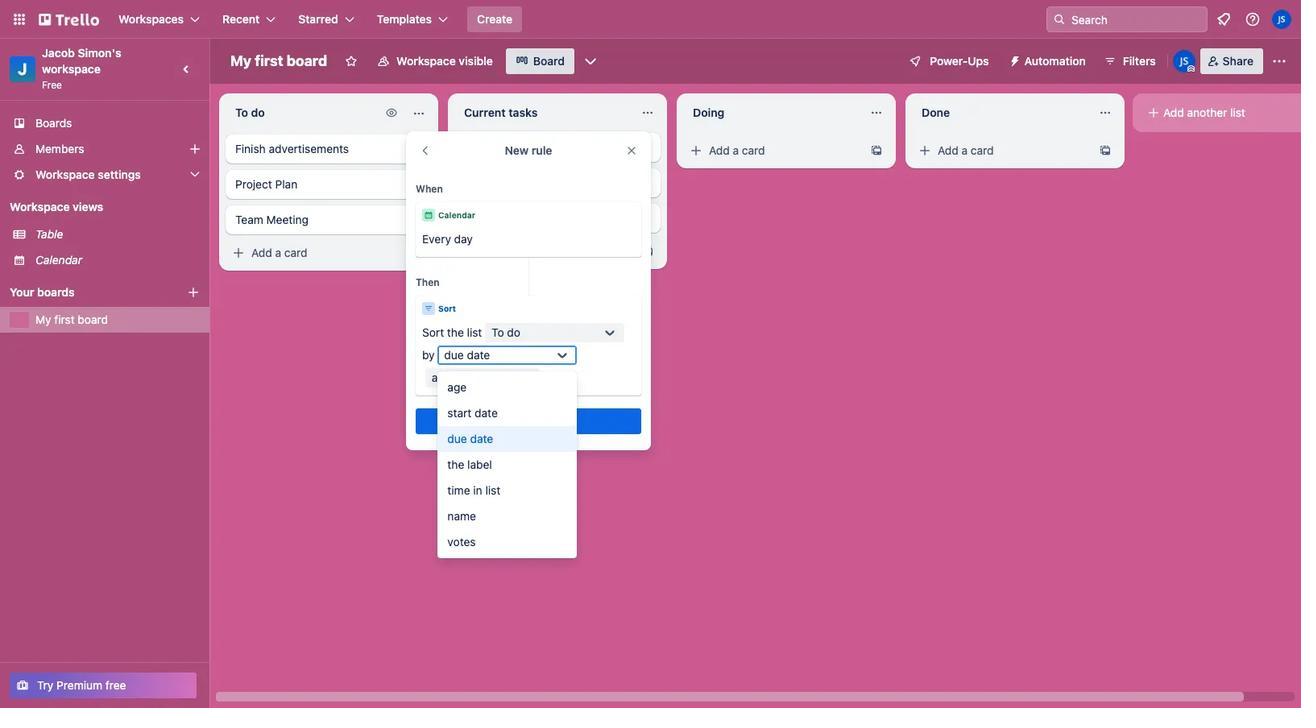 Task type: vqa. For each thing, say whether or not it's contained in the screenshot.
members
yes



Task type: describe. For each thing, give the bounding box(es) containing it.
workspace settings
[[35, 168, 141, 181]]

this member is an admin of this board. image
[[1187, 65, 1195, 73]]

power-ups
[[930, 54, 989, 68]]

settings
[[98, 168, 141, 181]]

time
[[448, 483, 470, 497]]

workspace visible
[[397, 54, 493, 68]]

a right the day
[[504, 244, 510, 258]]

project plan
[[235, 177, 298, 191]]

calendar link
[[35, 252, 200, 268]]

ups
[[968, 54, 989, 68]]

add inside button
[[494, 414, 515, 428]]

add a card right sm icon
[[938, 143, 994, 157]]

your boards
[[10, 285, 75, 299]]

recent
[[222, 12, 260, 26]]

Done text field
[[912, 100, 1089, 126]]

free
[[105, 678, 126, 692]]

add new rule
[[494, 414, 563, 428]]

name
[[448, 509, 476, 523]]

add another list link
[[1139, 100, 1301, 126]]

0 vertical spatial calendar
[[438, 210, 476, 220]]

0 vertical spatial the
[[447, 326, 464, 339]]

workspace for workspace settings
[[35, 168, 95, 181]]

project plan link
[[226, 170, 432, 199]]

add left the 'another' at the top right
[[1164, 106, 1184, 119]]

0 vertical spatial due date
[[444, 348, 490, 362]]

free
[[42, 79, 62, 91]]

1 vertical spatial date
[[475, 406, 498, 420]]

1 vertical spatial the
[[448, 458, 464, 471]]

team for finish advertisements "link" related to current tasks text field
[[464, 211, 492, 225]]

team for finish advertisements "link" corresponding to "to do" text box
[[235, 213, 263, 226]]

Doing text field
[[683, 100, 861, 126]]

try premium free button
[[10, 673, 197, 699]]

ascending
[[432, 371, 485, 384]]

0 horizontal spatial first
[[54, 313, 75, 326]]

a down doing text field
[[733, 143, 739, 157]]

customize views image
[[583, 53, 599, 69]]

create button
[[467, 6, 522, 32]]

create from template… image for doing text field
[[870, 144, 883, 157]]

new
[[518, 414, 540, 428]]

Current tasks text field
[[454, 100, 632, 126]]

workspace navigation collapse icon image
[[176, 58, 198, 81]]

age
[[448, 380, 467, 394]]

create from template… image for the done text box
[[1099, 144, 1112, 157]]

jacob simon's workspace free
[[42, 46, 124, 91]]

sort the list
[[422, 326, 482, 339]]

sort for sort the list
[[422, 326, 444, 339]]

add board image
[[187, 286, 200, 299]]

0 vertical spatial rule
[[532, 143, 552, 157]]

filters button
[[1099, 48, 1161, 74]]

do
[[507, 326, 521, 339]]

rule inside button
[[543, 414, 563, 428]]

your boards with 1 items element
[[10, 283, 163, 302]]

card down plan
[[284, 246, 307, 259]]

sort for sort
[[438, 304, 456, 313]]

1 vertical spatial calendar
[[35, 253, 82, 267]]

start
[[448, 406, 472, 420]]

to
[[492, 326, 504, 339]]

0 horizontal spatial my first board
[[35, 313, 108, 326]]

my inside text field
[[230, 52, 251, 69]]

finish advertisements link for "to do" text box
[[226, 135, 432, 164]]

power-
[[930, 54, 968, 68]]

add another list
[[1164, 106, 1246, 119]]

automation
[[1025, 54, 1086, 68]]

add a card link for create from template… image related to doing text field
[[683, 139, 864, 162]]

create from template… image for finish advertisements "link" corresponding to "to do" text box
[[413, 247, 425, 259]]

day
[[454, 232, 473, 246]]

add a card down doing text field
[[709, 143, 765, 157]]

to do
[[492, 326, 521, 339]]

power-ups button
[[898, 48, 999, 74]]

1 vertical spatial jacob simon (jacobsimon16) image
[[1173, 50, 1196, 73]]

add for add a card link for create from template… image corresponding to the done text box
[[938, 143, 959, 157]]

when
[[416, 183, 443, 195]]

first inside text field
[[255, 52, 283, 69]]

recent button
[[213, 6, 285, 32]]

card right the day
[[513, 244, 536, 258]]

by
[[422, 348, 435, 362]]

board inside text field
[[287, 52, 327, 69]]

finish for finish advertisements "link" corresponding to "to do" text box
[[235, 142, 266, 156]]

start date
[[448, 406, 498, 420]]

board
[[533, 54, 565, 68]]

try premium free
[[37, 678, 126, 692]]

votes
[[448, 535, 476, 549]]

templates button
[[367, 6, 458, 32]]

meeting for add a card link related to create from template… icon associated with finish advertisements "link" related to current tasks text field's team meeting link
[[495, 211, 537, 225]]

members link
[[0, 136, 210, 162]]

j
[[18, 60, 27, 78]]

advertisements for current tasks text field
[[498, 140, 578, 154]]

templates
[[377, 12, 432, 26]]

views
[[73, 200, 103, 214]]

finish advertisements for finish advertisements "link" corresponding to "to do" text box
[[235, 142, 349, 156]]

show menu image
[[1272, 53, 1288, 69]]

advertisements for "to do" text box
[[269, 142, 349, 156]]

star or unstar board image
[[345, 55, 358, 68]]

share button
[[1200, 48, 1263, 74]]

finish advertisements for finish advertisements "link" related to current tasks text field
[[464, 140, 578, 154]]

workspaces button
[[109, 6, 210, 32]]

workspace
[[42, 62, 101, 76]]

share
[[1223, 54, 1254, 68]]

search image
[[1053, 13, 1066, 26]]

add a card link for create from template… icon associated with finish advertisements "link" corresponding to "to do" text box
[[226, 242, 406, 264]]

premium
[[57, 678, 102, 692]]

0 vertical spatial date
[[467, 348, 490, 362]]

list for sort the list
[[467, 326, 482, 339]]



Task type: locate. For each thing, give the bounding box(es) containing it.
1 horizontal spatial board
[[287, 52, 327, 69]]

calendar
[[438, 210, 476, 220], [35, 253, 82, 267]]

first down recent popup button
[[255, 52, 283, 69]]

2 vertical spatial list
[[485, 483, 501, 497]]

0 horizontal spatial team
[[235, 213, 263, 226]]

my first board
[[230, 52, 327, 69], [35, 313, 108, 326]]

1 vertical spatial board
[[78, 313, 108, 326]]

team meeting link for add a card link related to create from template… icon associated with finish advertisements "link" related to current tasks text field
[[454, 204, 661, 233]]

1 vertical spatial due
[[448, 432, 467, 446]]

the left the label
[[448, 458, 464, 471]]

boards
[[37, 285, 75, 299]]

workspace visible button
[[368, 48, 503, 74]]

list for time in list
[[485, 483, 501, 497]]

starred
[[298, 12, 338, 26]]

0 horizontal spatial advertisements
[[269, 142, 349, 156]]

workspaces
[[118, 12, 184, 26]]

1 vertical spatial rule
[[543, 414, 563, 428]]

finish advertisements link down current tasks text field
[[454, 133, 661, 162]]

list for add another list
[[1231, 106, 1246, 119]]

advertisements down current tasks text field
[[498, 140, 578, 154]]

members
[[35, 142, 84, 156]]

jacob simon (jacobsimon16) image right open information menu icon
[[1272, 10, 1292, 29]]

jacob
[[42, 46, 75, 60]]

team meeting for add a card link related to create from template… icon associated with finish advertisements "link" related to current tasks text field's team meeting link
[[464, 211, 537, 225]]

every day
[[422, 232, 473, 246]]

back to home image
[[39, 6, 99, 32]]

1 horizontal spatial team meeting
[[464, 211, 537, 225]]

team
[[464, 211, 492, 225], [235, 213, 263, 226]]

due date up ascending
[[444, 348, 490, 362]]

date right start
[[475, 406, 498, 420]]

add a card
[[709, 143, 765, 157], [938, 143, 994, 157], [480, 244, 536, 258], [251, 246, 307, 259]]

jacob simon (jacobsimon16) image
[[1272, 10, 1292, 29], [1173, 50, 1196, 73]]

2 vertical spatial workspace
[[10, 200, 70, 214]]

finish
[[464, 140, 495, 154], [235, 142, 266, 156]]

project
[[235, 177, 272, 191]]

finish advertisements down current tasks text field
[[464, 140, 578, 154]]

sm image
[[1002, 48, 1025, 71], [384, 105, 400, 121], [1146, 105, 1162, 121], [688, 143, 704, 159], [459, 243, 475, 259], [230, 245, 247, 261]]

add a card down plan
[[251, 246, 307, 259]]

1 horizontal spatial create from template… image
[[641, 245, 654, 258]]

new rule
[[505, 143, 552, 157]]

card down the done text box
[[971, 143, 994, 157]]

my
[[230, 52, 251, 69], [35, 313, 51, 326]]

0 horizontal spatial create from template… image
[[870, 144, 883, 157]]

workspace for workspace views
[[10, 200, 70, 214]]

0 horizontal spatial jacob simon (jacobsimon16) image
[[1173, 50, 1196, 73]]

1 vertical spatial my
[[35, 313, 51, 326]]

jacob simon's workspace link
[[42, 46, 124, 76]]

simon's
[[78, 46, 121, 60]]

finish left new
[[464, 140, 495, 154]]

0 vertical spatial list
[[1231, 106, 1246, 119]]

add a card link for create from template… icon associated with finish advertisements "link" related to current tasks text field
[[454, 240, 635, 263]]

filters
[[1123, 54, 1156, 68]]

starred button
[[289, 6, 364, 32]]

workspace down members
[[35, 168, 95, 181]]

0 vertical spatial first
[[255, 52, 283, 69]]

1 horizontal spatial calendar
[[438, 210, 476, 220]]

0 vertical spatial jacob simon (jacobsimon16) image
[[1272, 10, 1292, 29]]

1 horizontal spatial first
[[255, 52, 283, 69]]

2 horizontal spatial list
[[1231, 106, 1246, 119]]

another
[[1187, 106, 1227, 119]]

meeting
[[495, 211, 537, 225], [266, 213, 309, 226]]

0 vertical spatial due
[[444, 348, 464, 362]]

label
[[467, 458, 492, 471]]

0 horizontal spatial meeting
[[266, 213, 309, 226]]

add down "project plan"
[[251, 246, 272, 259]]

your
[[10, 285, 34, 299]]

workspace
[[397, 54, 456, 68], [35, 168, 95, 181], [10, 200, 70, 214]]

add right the day
[[480, 244, 501, 258]]

a
[[733, 143, 739, 157], [962, 143, 968, 157], [504, 244, 510, 258], [275, 246, 281, 259]]

1 horizontal spatial list
[[485, 483, 501, 497]]

1 horizontal spatial advertisements
[[498, 140, 578, 154]]

team meeting down "project plan"
[[235, 213, 309, 226]]

first down boards
[[54, 313, 75, 326]]

Search field
[[1066, 7, 1207, 31]]

open information menu image
[[1245, 11, 1261, 27]]

card
[[742, 143, 765, 157], [971, 143, 994, 157], [513, 244, 536, 258], [284, 246, 307, 259]]

To do text field
[[226, 100, 377, 126]]

date up the label
[[470, 432, 493, 446]]

plan
[[275, 177, 298, 191]]

add right sm icon
[[938, 143, 959, 157]]

0 horizontal spatial create from template… image
[[413, 247, 425, 259]]

create
[[477, 12, 513, 26]]

1 horizontal spatial team meeting link
[[454, 204, 661, 233]]

1 horizontal spatial my first board
[[230, 52, 327, 69]]

1 horizontal spatial meeting
[[495, 211, 537, 225]]

sm image inside add another list link
[[1146, 105, 1162, 121]]

my first board inside text field
[[230, 52, 327, 69]]

new
[[505, 143, 529, 157]]

0 horizontal spatial my
[[35, 313, 51, 326]]

create from template… image for finish advertisements "link" related to current tasks text field
[[641, 245, 654, 258]]

my down the your boards
[[35, 313, 51, 326]]

add a card link for create from template… image corresponding to the done text box
[[912, 139, 1093, 162]]

team meeting for team meeting link related to create from template… icon associated with finish advertisements "link" corresponding to "to do" text box add a card link
[[235, 213, 309, 226]]

board down starred
[[287, 52, 327, 69]]

0 horizontal spatial finish
[[235, 142, 266, 156]]

advertisements
[[498, 140, 578, 154], [269, 142, 349, 156]]

sort up by
[[422, 326, 444, 339]]

due date up the   label
[[448, 432, 493, 446]]

add a card right the day
[[480, 244, 536, 258]]

in
[[473, 483, 482, 497]]

boards link
[[0, 110, 210, 136]]

boards
[[35, 116, 72, 130]]

due date
[[444, 348, 490, 362], [448, 432, 493, 446]]

jacob simon (jacobsimon16) image right filters on the top right of page
[[1173, 50, 1196, 73]]

date up ascending
[[467, 348, 490, 362]]

1 vertical spatial sort
[[422, 326, 444, 339]]

my first board link
[[35, 312, 200, 328]]

workspace for workspace visible
[[397, 54, 456, 68]]

0 horizontal spatial team meeting
[[235, 213, 309, 226]]

1 vertical spatial due date
[[448, 432, 493, 446]]

1 horizontal spatial finish advertisements
[[464, 140, 578, 154]]

j link
[[10, 56, 35, 82]]

meeting down plan
[[266, 213, 309, 226]]

visible
[[459, 54, 493, 68]]

0 horizontal spatial team meeting link
[[226, 205, 432, 234]]

add new rule button
[[416, 409, 641, 434]]

team meeting link
[[454, 204, 661, 233], [226, 205, 432, 234]]

sm image inside automation button
[[1002, 48, 1025, 71]]

add
[[1164, 106, 1184, 119], [709, 143, 730, 157], [938, 143, 959, 157], [480, 244, 501, 258], [251, 246, 272, 259], [494, 414, 515, 428]]

finish up project on the top of page
[[235, 142, 266, 156]]

primary element
[[0, 0, 1301, 39]]

0 notifications image
[[1214, 10, 1234, 29]]

meeting for team meeting link related to create from template… icon associated with finish advertisements "link" corresponding to "to do" text box add a card link
[[266, 213, 309, 226]]

list left to
[[467, 326, 482, 339]]

0 vertical spatial my
[[230, 52, 251, 69]]

add a card link
[[683, 139, 864, 162], [912, 139, 1093, 162], [454, 240, 635, 263], [226, 242, 406, 264]]

board down your boards with 1 items element
[[78, 313, 108, 326]]

workspace down templates dropdown button
[[397, 54, 456, 68]]

meeting down new
[[495, 211, 537, 225]]

list right in
[[485, 483, 501, 497]]

1 vertical spatial list
[[467, 326, 482, 339]]

1 vertical spatial my first board
[[35, 313, 108, 326]]

list right the 'another' at the top right
[[1231, 106, 1246, 119]]

table
[[35, 227, 63, 241]]

sort up sort the list on the left top of page
[[438, 304, 456, 313]]

every
[[422, 232, 451, 246]]

2 vertical spatial date
[[470, 432, 493, 446]]

0 vertical spatial workspace
[[397, 54, 456, 68]]

calendar up the day
[[438, 210, 476, 220]]

a right sm icon
[[962, 143, 968, 157]]

0 horizontal spatial finish advertisements
[[235, 142, 349, 156]]

automation button
[[1002, 48, 1096, 74]]

then
[[416, 276, 440, 288]]

card down doing text field
[[742, 143, 765, 157]]

the   label
[[448, 458, 492, 471]]

date
[[467, 348, 490, 362], [475, 406, 498, 420], [470, 432, 493, 446]]

a down plan
[[275, 246, 281, 259]]

1 horizontal spatial my
[[230, 52, 251, 69]]

workspace settings button
[[0, 162, 210, 188]]

finish advertisements
[[464, 140, 578, 154], [235, 142, 349, 156]]

team up the day
[[464, 211, 492, 225]]

rule
[[532, 143, 552, 157], [543, 414, 563, 428]]

team meeting up the day
[[464, 211, 537, 225]]

1 horizontal spatial finish advertisements link
[[454, 133, 661, 162]]

1 vertical spatial first
[[54, 313, 75, 326]]

team meeting link down the new rule on the top left of page
[[454, 204, 661, 233]]

time in list
[[448, 483, 501, 497]]

sort
[[438, 304, 456, 313], [422, 326, 444, 339]]

1 horizontal spatial jacob simon (jacobsimon16) image
[[1272, 10, 1292, 29]]

add for create from template… icon associated with finish advertisements "link" corresponding to "to do" text box add a card link
[[251, 246, 272, 259]]

team meeting
[[464, 211, 537, 225], [235, 213, 309, 226]]

table link
[[35, 226, 200, 243]]

1 vertical spatial workspace
[[35, 168, 95, 181]]

team down project on the top of page
[[235, 213, 263, 226]]

add left new
[[494, 414, 515, 428]]

my down recent
[[230, 52, 251, 69]]

my first board down your boards with 1 items element
[[35, 313, 108, 326]]

due
[[444, 348, 464, 362], [448, 432, 467, 446]]

due down sort the list on the left top of page
[[444, 348, 464, 362]]

workspace views
[[10, 200, 103, 214]]

my first board down recent popup button
[[230, 52, 327, 69]]

finish for finish advertisements "link" related to current tasks text field
[[464, 140, 495, 154]]

list
[[1231, 106, 1246, 119], [467, 326, 482, 339], [485, 483, 501, 497]]

add for add a card link related to create from template… icon associated with finish advertisements "link" related to current tasks text field
[[480, 244, 501, 258]]

0 vertical spatial board
[[287, 52, 327, 69]]

workspace up table
[[10, 200, 70, 214]]

0 horizontal spatial list
[[467, 326, 482, 339]]

advertisements down "to do" text box
[[269, 142, 349, 156]]

try
[[37, 678, 54, 692]]

create from template… image
[[870, 144, 883, 157], [1099, 144, 1112, 157]]

calendar down table
[[35, 253, 82, 267]]

team meeting link for create from template… icon associated with finish advertisements "link" corresponding to "to do" text box add a card link
[[226, 205, 432, 234]]

add for add a card link related to create from template… image related to doing text field
[[709, 143, 730, 157]]

add down doing text field
[[709, 143, 730, 157]]

2 create from template… image from the left
[[1099, 144, 1112, 157]]

board
[[287, 52, 327, 69], [78, 313, 108, 326]]

0 vertical spatial sort
[[438, 304, 456, 313]]

finish advertisements link
[[454, 133, 661, 162], [226, 135, 432, 164]]

1 horizontal spatial create from template… image
[[1099, 144, 1112, 157]]

0 horizontal spatial calendar
[[35, 253, 82, 267]]

0 horizontal spatial finish advertisements link
[[226, 135, 432, 164]]

workspace inside button
[[397, 54, 456, 68]]

finish advertisements up plan
[[235, 142, 349, 156]]

the left to
[[447, 326, 464, 339]]

0 vertical spatial my first board
[[230, 52, 327, 69]]

due down start
[[448, 432, 467, 446]]

create from template… image
[[641, 245, 654, 258], [413, 247, 425, 259]]

finish advertisements link for current tasks text field
[[454, 133, 661, 162]]

1 create from template… image from the left
[[870, 144, 883, 157]]

0 horizontal spatial board
[[78, 313, 108, 326]]

Board name text field
[[222, 48, 335, 74]]

1 horizontal spatial team
[[464, 211, 492, 225]]

sm image
[[917, 143, 933, 159]]

1 horizontal spatial finish
[[464, 140, 495, 154]]

board link
[[506, 48, 574, 74]]

workspace inside 'popup button'
[[35, 168, 95, 181]]

finish advertisements link up 'project plan' link
[[226, 135, 432, 164]]

team meeting link down 'project plan' link
[[226, 205, 432, 234]]



